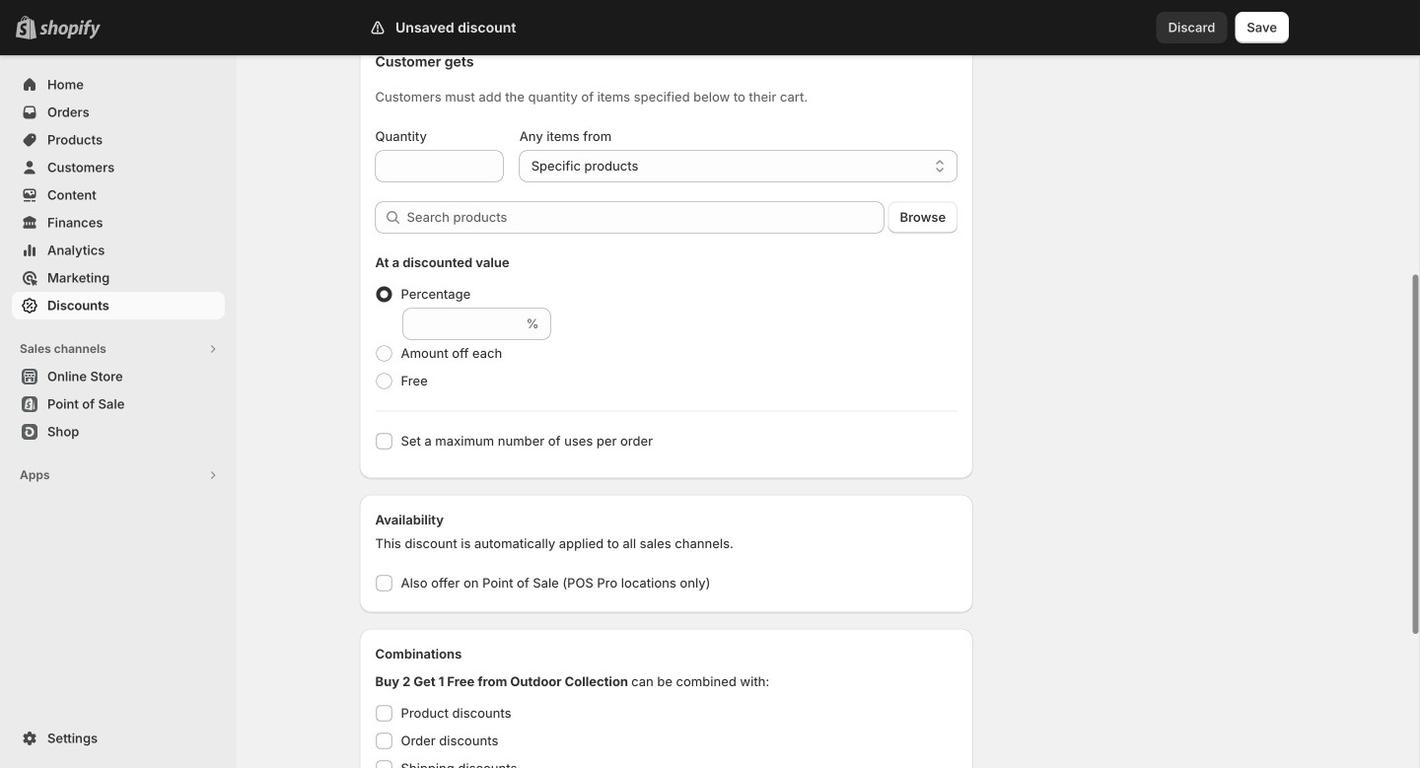 Task type: vqa. For each thing, say whether or not it's contained in the screenshot.
text box
yes



Task type: locate. For each thing, give the bounding box(es) containing it.
None text field
[[403, 308, 523, 340]]

None text field
[[375, 150, 504, 182]]



Task type: describe. For each thing, give the bounding box(es) containing it.
shopify image
[[39, 19, 101, 39]]

Search products text field
[[407, 202, 885, 233]]



